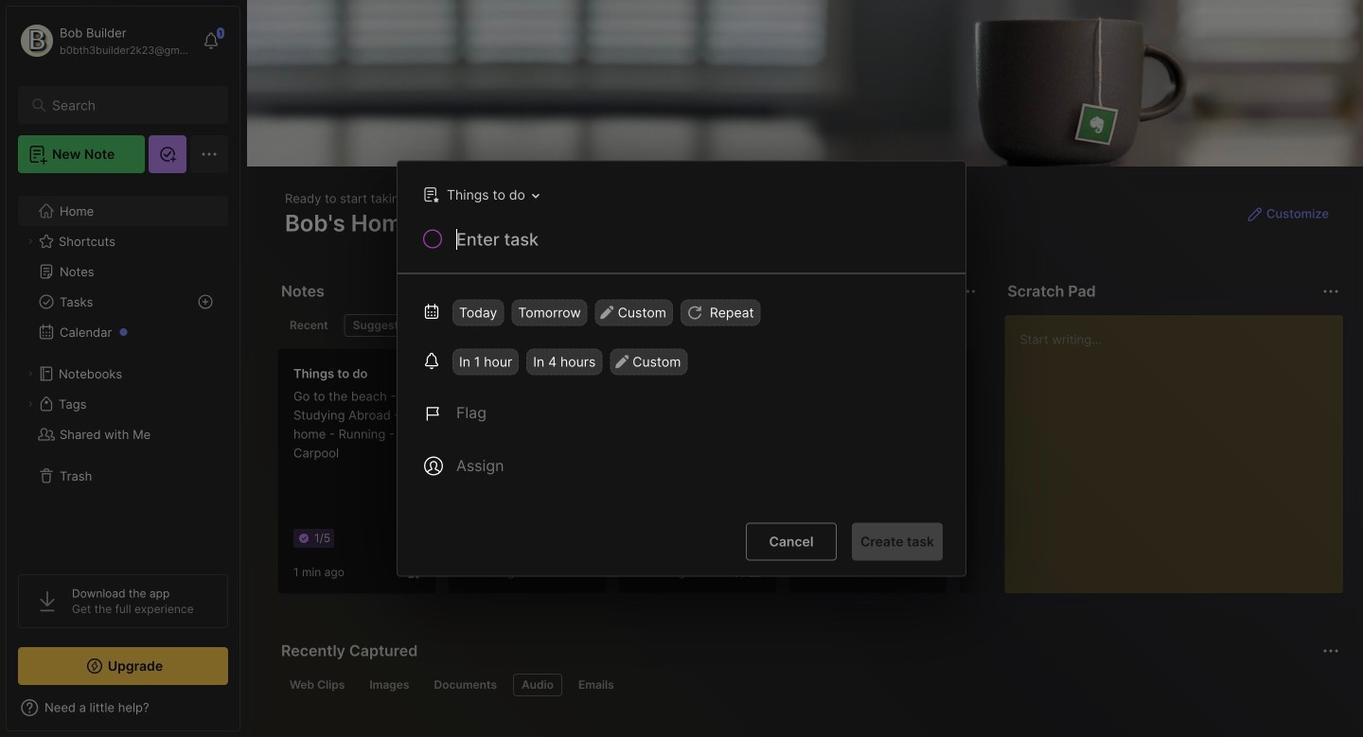 Task type: locate. For each thing, give the bounding box(es) containing it.
tab list
[[281, 314, 974, 337], [281, 674, 1337, 697]]

tree
[[7, 185, 240, 558]]

expand tags image
[[25, 399, 36, 410]]

tab
[[281, 314, 337, 337], [344, 314, 421, 337], [281, 674, 354, 697], [361, 674, 418, 697], [426, 674, 506, 697], [513, 674, 562, 697], [570, 674, 623, 697]]

0 vertical spatial tab list
[[281, 314, 974, 337]]

row group
[[277, 348, 1130, 606]]

main element
[[0, 0, 246, 738]]

Start writing… text field
[[1020, 315, 1343, 579]]

None search field
[[52, 94, 203, 116]]

expand notebooks image
[[25, 368, 36, 380]]

1 vertical spatial tab list
[[281, 674, 1337, 697]]



Task type: vqa. For each thing, say whether or not it's contained in the screenshot.
the topmost notebook
no



Task type: describe. For each thing, give the bounding box(es) containing it.
tree inside main element
[[7, 185, 240, 558]]

none search field inside main element
[[52, 94, 203, 116]]

1 tab list from the top
[[281, 314, 974, 337]]

Go to note or move task field
[[414, 181, 546, 209]]

Enter task text field
[[455, 228, 943, 260]]

Search text field
[[52, 97, 203, 115]]

2 tab list from the top
[[281, 674, 1337, 697]]



